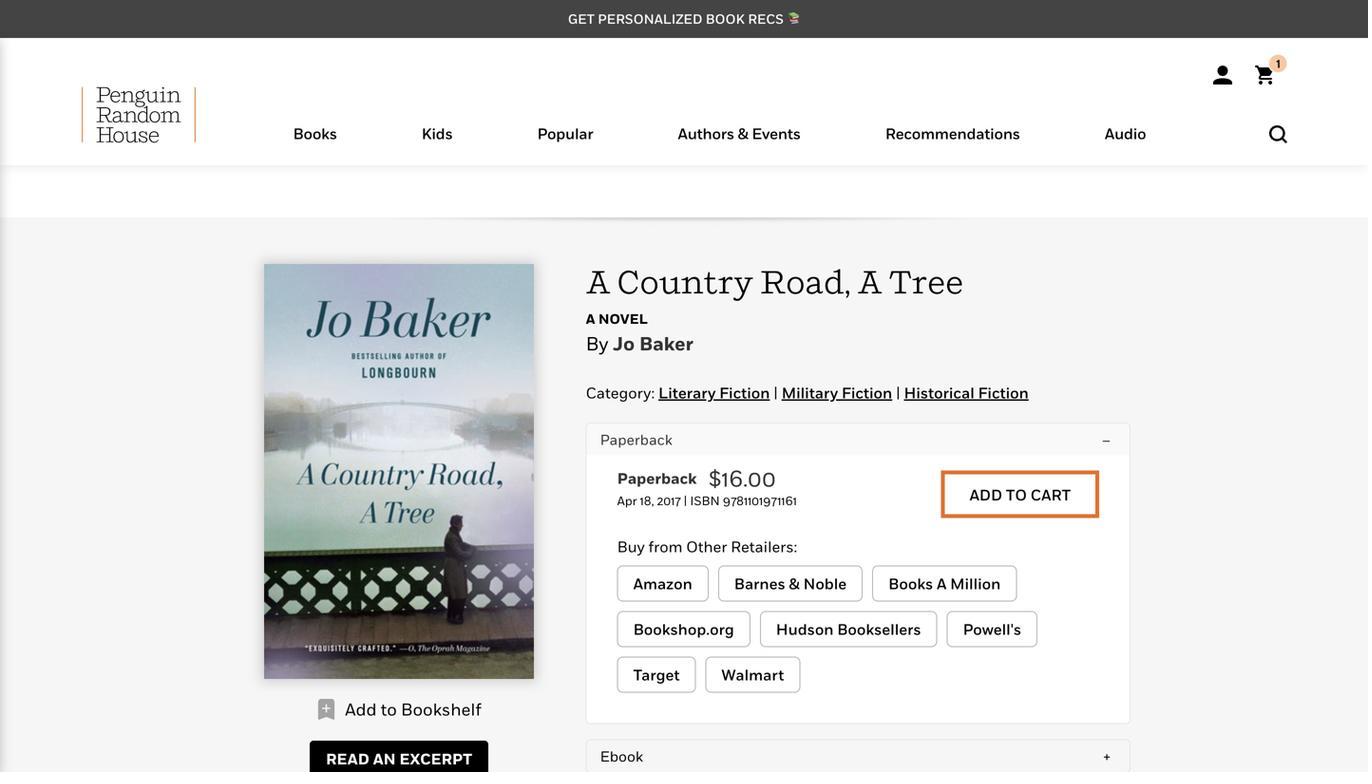 Task type: locate. For each thing, give the bounding box(es) containing it.
books for books
[[293, 124, 337, 143]]

2 horizontal spatial |
[[896, 384, 901, 402]]

add inside add to cart button
[[970, 486, 1003, 504]]

to
[[1006, 486, 1027, 504], [381, 700, 397, 720]]

2017
[[657, 494, 681, 508]]

1 horizontal spatial books
[[889, 575, 933, 593]]

add to cart
[[970, 486, 1071, 504]]

fiction
[[720, 384, 770, 402], [842, 384, 893, 402], [978, 384, 1029, 402]]

arrows alt image
[[510, 654, 526, 673]]

–
[[1102, 431, 1111, 448]]

excerpt
[[399, 750, 472, 768]]

0 vertical spatial add
[[970, 486, 1003, 504]]

& left noble
[[789, 575, 800, 593]]

1 vertical spatial books
[[889, 575, 933, 593]]

apr
[[617, 494, 637, 508]]

powell's link
[[947, 612, 1038, 648]]

0 horizontal spatial books
[[293, 124, 337, 143]]

1 horizontal spatial &
[[789, 575, 800, 593]]

fiction right historical
[[978, 384, 1029, 402]]

historical
[[904, 384, 975, 402]]

country
[[617, 262, 754, 301]]

recommendations link
[[886, 124, 1021, 165]]

read an excerpt
[[326, 750, 472, 768]]

0 vertical spatial books
[[293, 124, 337, 143]]

& left events
[[738, 124, 749, 143]]

0 horizontal spatial |
[[684, 494, 687, 508]]

a up by
[[586, 311, 595, 327]]

kids
[[422, 124, 453, 143]]

fiction right military
[[842, 384, 893, 402]]

0 horizontal spatial add
[[345, 700, 377, 720]]

powell's
[[963, 621, 1022, 639]]

|
[[774, 384, 778, 402], [896, 384, 901, 402], [684, 494, 687, 508]]

1 vertical spatial add
[[345, 700, 377, 720]]

bookshop.org link
[[617, 612, 751, 648]]

1 horizontal spatial add
[[970, 486, 1003, 504]]

get
[[568, 11, 595, 27]]

million
[[950, 575, 1001, 593]]

0 horizontal spatial fiction
[[720, 384, 770, 402]]

barnes
[[734, 575, 786, 593]]

add left cart
[[970, 486, 1003, 504]]

main navigation element
[[35, 86, 1333, 165]]

a left the million
[[937, 575, 947, 593]]

walmart
[[722, 666, 784, 684]]

novel
[[599, 311, 648, 327]]

0 vertical spatial to
[[1006, 486, 1027, 504]]

1 horizontal spatial |
[[774, 384, 778, 402]]

hudson
[[776, 621, 834, 639]]

9781101971161
[[723, 494, 797, 508]]

2 horizontal spatial fiction
[[978, 384, 1029, 402]]

get personalized book recs 📚 link
[[568, 11, 800, 27]]

add to cart button
[[941, 471, 1100, 518]]

to left cart
[[1006, 486, 1027, 504]]

| left military
[[774, 384, 778, 402]]

recs
[[748, 11, 784, 27]]

1 vertical spatial to
[[381, 700, 397, 720]]

0 horizontal spatial to
[[381, 700, 397, 720]]

1 horizontal spatial to
[[1006, 486, 1027, 504]]

jo baker link
[[613, 332, 694, 356]]

read an excerpt link
[[310, 741, 488, 773]]

0 vertical spatial &
[[738, 124, 749, 143]]

1 fiction from the left
[[720, 384, 770, 402]]

books
[[293, 124, 337, 143], [889, 575, 933, 593]]

book
[[706, 11, 745, 27]]

a country road, a tree
[[586, 262, 964, 301]]

retailers:
[[731, 538, 798, 556]]

paperback down category:
[[600, 431, 673, 448]]

noble
[[804, 575, 847, 593]]

fiction right literary
[[720, 384, 770, 402]]

road,
[[760, 262, 851, 301]]

hudson booksellers link
[[760, 612, 938, 648]]

books a million
[[889, 575, 1001, 593]]

by jo baker
[[586, 332, 694, 355]]

paperback up 18,
[[617, 469, 697, 488]]

isbn
[[690, 494, 720, 508]]

to up the read an excerpt link on the bottom left of the page
[[381, 700, 397, 720]]

add up read
[[345, 700, 377, 720]]

authors & events
[[678, 124, 801, 143]]

get personalized book recs 📚
[[568, 11, 800, 27]]

historical fiction link
[[904, 384, 1029, 403]]

books inside dropdown button
[[293, 124, 337, 143]]

authors
[[678, 124, 735, 143]]

0 horizontal spatial &
[[738, 124, 749, 143]]

ebook
[[600, 748, 643, 766]]

1 vertical spatial &
[[789, 575, 800, 593]]

category:
[[586, 384, 655, 402]]

| for 9781101971161
[[684, 494, 687, 508]]

add to bookshelf
[[345, 700, 482, 720]]

add
[[970, 486, 1003, 504], [345, 700, 377, 720]]

target link
[[617, 657, 696, 693]]

a
[[586, 262, 611, 301], [858, 262, 883, 301], [586, 311, 595, 327], [937, 575, 947, 593]]

audio
[[1105, 124, 1147, 143]]

& for barnes
[[789, 575, 800, 593]]

add for add to bookshelf
[[345, 700, 377, 720]]

kids link
[[422, 124, 453, 165]]

paperback
[[600, 431, 673, 448], [617, 469, 697, 488]]

jo
[[613, 332, 635, 355]]

to inside add to cart button
[[1006, 486, 1027, 504]]

military
[[782, 384, 838, 402]]

3 fiction from the left
[[978, 384, 1029, 402]]

penguin random house image
[[82, 86, 196, 144]]

| for fiction
[[774, 384, 778, 402]]

1 horizontal spatial fiction
[[842, 384, 893, 402]]

| right 2017
[[684, 494, 687, 508]]

2 fiction from the left
[[842, 384, 893, 402]]

&
[[738, 124, 749, 143], [789, 575, 800, 593]]

an
[[373, 750, 396, 768]]

& inside barnes & noble 'link'
[[789, 575, 800, 593]]

| left historical
[[896, 384, 901, 402]]

& inside the authors & events link
[[738, 124, 749, 143]]



Task type: describe. For each thing, give the bounding box(es) containing it.
amazon
[[634, 575, 693, 593]]

add for add to cart
[[970, 486, 1003, 504]]

sign in image
[[1214, 66, 1233, 85]]

barnes & noble
[[734, 575, 847, 593]]

a country road, a tree by jo baker image
[[264, 264, 534, 680]]

+
[[1104, 748, 1111, 766]]

events
[[752, 124, 801, 143]]

a left tree
[[858, 262, 883, 301]]

booksellers
[[837, 621, 921, 639]]

personalized
[[598, 11, 703, 27]]

baker
[[639, 332, 694, 355]]

books for books a million
[[889, 575, 933, 593]]

authors & events link
[[678, 124, 801, 165]]

audio button
[[1063, 120, 1189, 165]]

books link
[[293, 124, 337, 165]]

1 vertical spatial paperback
[[617, 469, 697, 488]]

barnes & noble link
[[718, 566, 863, 602]]

recommendations
[[886, 124, 1021, 143]]

walmart link
[[706, 657, 801, 693]]

hudson booksellers
[[776, 621, 921, 639]]

bookshelf
[[401, 700, 482, 720]]

popular
[[537, 124, 593, 143]]

& for authors
[[738, 124, 749, 143]]

📚
[[787, 11, 800, 27]]

apr 18, 2017 | isbn 9781101971161
[[617, 494, 797, 508]]

books button
[[251, 120, 379, 165]]

kids button
[[379, 120, 495, 165]]

buy from other retailers:
[[617, 538, 798, 556]]

amazon link
[[617, 566, 709, 602]]

by
[[586, 332, 609, 355]]

buy
[[617, 538, 645, 556]]

authors & events button
[[636, 120, 843, 165]]

0 vertical spatial paperback
[[600, 431, 673, 448]]

$16.00
[[708, 465, 776, 492]]

other
[[686, 538, 727, 556]]

to for cart
[[1006, 486, 1027, 504]]

popular button
[[495, 120, 636, 165]]

from
[[649, 538, 683, 556]]

target
[[634, 666, 680, 684]]

18,
[[640, 494, 654, 508]]

bookshop.org
[[634, 621, 734, 639]]

a novel
[[586, 311, 648, 327]]

read
[[326, 750, 370, 768]]

category: literary fiction | military fiction | historical fiction
[[586, 384, 1029, 402]]

to for bookshelf
[[381, 700, 397, 720]]

tree
[[889, 262, 964, 301]]

military fiction link
[[782, 384, 893, 403]]

books a million link
[[873, 566, 1017, 602]]

literary
[[659, 384, 716, 402]]

a up a novel
[[586, 262, 611, 301]]

literary fiction link
[[659, 384, 770, 403]]

cart
[[1031, 486, 1071, 504]]

audio link
[[1105, 124, 1147, 165]]

recommendations button
[[843, 120, 1063, 165]]

paperback link
[[617, 469, 708, 494]]

search image
[[1270, 125, 1288, 143]]

shopping cart image
[[1255, 54, 1288, 85]]



Task type: vqa. For each thing, say whether or not it's contained in the screenshot.
R.U.R.
no



